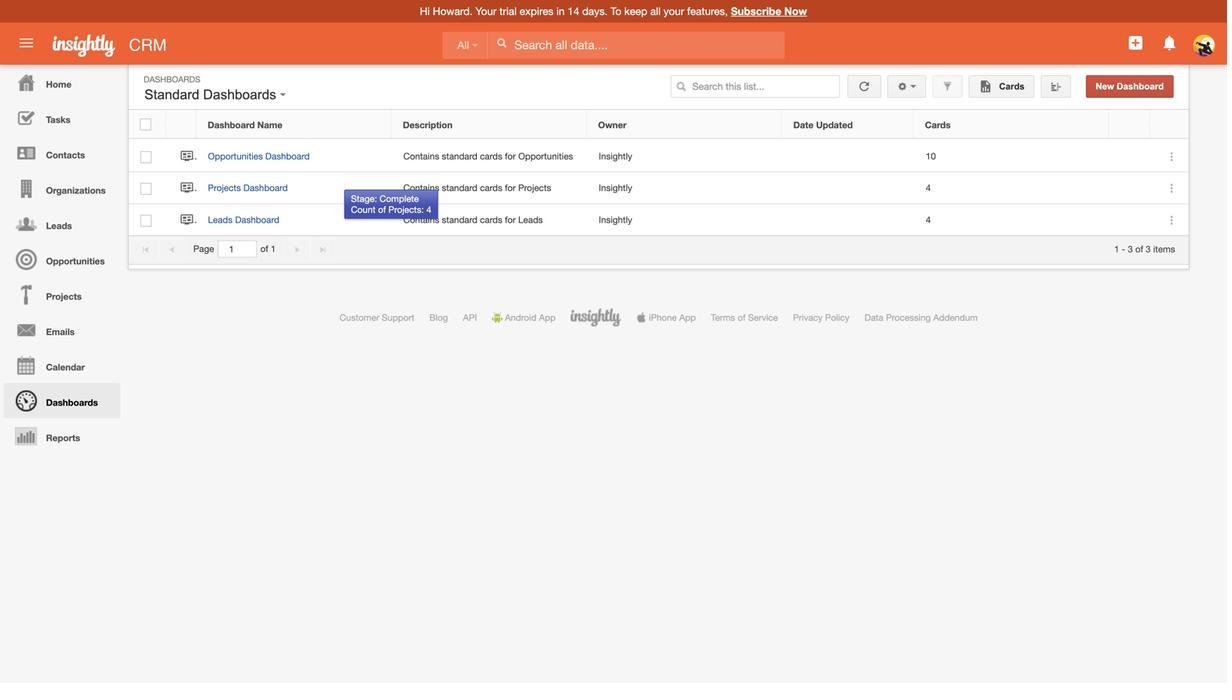 Task type: vqa. For each thing, say whether or not it's contained in the screenshot.
3rd cards from the bottom
yes



Task type: describe. For each thing, give the bounding box(es) containing it.
processing
[[886, 312, 931, 323]]

iphone app
[[649, 312, 696, 323]]

dashboard for projects dashboard
[[243, 183, 288, 193]]

contacts
[[46, 150, 85, 160]]

contains standard cards for opportunities cell
[[392, 141, 587, 172]]

api
[[463, 312, 477, 323]]

leads for leads
[[46, 220, 72, 231]]

privacy policy
[[793, 312, 850, 323]]

organizations
[[46, 185, 106, 196]]

4 cell for contains standard cards for projects
[[914, 172, 1110, 204]]

projects dashboard link
[[208, 183, 295, 193]]

support
[[382, 312, 414, 323]]

projects inside cell
[[518, 183, 551, 193]]

in
[[557, 5, 565, 17]]

projects dashboard
[[208, 183, 288, 193]]

now
[[784, 5, 807, 17]]

android
[[505, 312, 537, 323]]

iphone
[[649, 312, 677, 323]]

organizations link
[[4, 171, 120, 206]]

cards link
[[969, 75, 1035, 98]]

dashboards inside 'button'
[[203, 87, 276, 102]]

insightly for contains standard cards for projects
[[599, 183, 632, 193]]

leads dashboard link
[[208, 214, 287, 225]]

for for projects
[[505, 183, 516, 193]]

1 horizontal spatial cards
[[997, 81, 1025, 91]]

date updated
[[793, 120, 853, 130]]

new
[[1096, 81, 1114, 91]]

search image
[[676, 81, 686, 92]]

notifications image
[[1161, 34, 1179, 52]]

cards for opportunities
[[480, 151, 502, 161]]

standard for contains standard cards for projects
[[442, 183, 478, 193]]

row containing opportunities dashboard
[[129, 141, 1189, 172]]

3 column header from the left
[[1150, 111, 1188, 139]]

of right 1 'field'
[[260, 244, 268, 254]]

Search all data.... text field
[[488, 32, 785, 59]]

cog image
[[897, 81, 908, 92]]

hi howard. your trial expires in 14 days. to keep all your features, subscribe now
[[420, 5, 807, 17]]

dashboard name
[[208, 120, 283, 130]]

service
[[748, 312, 778, 323]]

of inside stage: complete count of projects: 4
[[378, 204, 386, 215]]

standard dashboards
[[144, 87, 280, 102]]

expires
[[520, 5, 554, 17]]

name
[[257, 120, 283, 130]]

cards for projects
[[480, 183, 502, 193]]

howard.
[[433, 5, 473, 17]]

contains for contains standard cards for projects
[[403, 183, 439, 193]]

for for leads
[[505, 214, 516, 225]]

contains standard cards for leads
[[403, 214, 543, 225]]

1 1 from the left
[[271, 244, 276, 254]]

all
[[457, 39, 469, 51]]

reports link
[[4, 418, 120, 454]]

standard dashboards button
[[141, 84, 290, 106]]

projects for projects
[[46, 291, 82, 302]]

stage:
[[351, 193, 377, 204]]

insightly for contains standard cards for leads
[[599, 214, 632, 225]]

days.
[[582, 5, 608, 17]]

owner
[[598, 120, 627, 130]]

iphone app link
[[636, 312, 696, 323]]

contains standard cards for opportunities
[[403, 151, 573, 161]]

addendum
[[933, 312, 978, 323]]

app for android app
[[539, 312, 556, 323]]

app for iphone app
[[679, 312, 696, 323]]

customer support link
[[340, 312, 414, 323]]

0 vertical spatial dashboards
[[144, 74, 200, 84]]

insightly cell for contains standard cards for opportunities
[[587, 141, 783, 172]]

privacy policy link
[[793, 312, 850, 323]]

new dashboard link
[[1086, 75, 1174, 98]]

count
[[351, 204, 376, 215]]

tasks
[[46, 114, 71, 125]]

2 1 from the left
[[1114, 244, 1119, 254]]

insightly for contains standard cards for opportunities
[[599, 151, 632, 161]]

stage: complete count of projects: 4
[[351, 193, 431, 215]]

contains standard cards for projects cell
[[392, 172, 587, 204]]

date
[[793, 120, 814, 130]]

row group containing opportunities dashboard
[[129, 141, 1189, 236]]

leads for leads dashboard
[[208, 214, 233, 225]]

-
[[1122, 244, 1125, 254]]

crm
[[129, 35, 167, 55]]

insightly cell for contains standard cards for leads
[[587, 204, 783, 236]]

privacy
[[793, 312, 823, 323]]

standard for contains standard cards for leads
[[442, 214, 478, 225]]

hi
[[420, 5, 430, 17]]

dashboard for new dashboard
[[1117, 81, 1164, 91]]

opportunities for opportunities dashboard
[[208, 151, 263, 161]]

for for opportunities
[[505, 151, 516, 161]]

opportunities for opportunities
[[46, 256, 105, 266]]

dashboard for opportunities dashboard
[[265, 151, 310, 161]]

row containing leads dashboard
[[129, 204, 1189, 236]]

subscribe now link
[[731, 5, 807, 17]]

opportunities dashboard
[[208, 151, 310, 161]]

android app
[[505, 312, 556, 323]]

home link
[[4, 65, 120, 100]]

android app link
[[492, 312, 556, 323]]

white image
[[496, 38, 507, 48]]



Task type: locate. For each thing, give the bounding box(es) containing it.
your
[[664, 5, 684, 17]]

subscribe
[[731, 5, 781, 17]]

dashboards up reports link in the left of the page
[[46, 397, 98, 408]]

2 insightly cell from the top
[[587, 172, 783, 204]]

row containing dashboard name
[[129, 111, 1188, 139]]

0 horizontal spatial app
[[539, 312, 556, 323]]

navigation
[[0, 65, 120, 454]]

1 field
[[218, 241, 256, 257]]

page
[[193, 244, 214, 254]]

14
[[568, 5, 579, 17]]

leads up opportunities "link" at the top left of the page
[[46, 220, 72, 231]]

1 vertical spatial insightly
[[599, 183, 632, 193]]

1 - 3 of 3 items
[[1114, 244, 1175, 254]]

cards up 10 on the top right of the page
[[925, 120, 951, 130]]

reports
[[46, 433, 80, 443]]

complete
[[380, 193, 419, 204]]

2 vertical spatial cards
[[480, 214, 502, 225]]

opportunities link
[[4, 242, 120, 277]]

for down contains standard cards for opportunities cell
[[505, 183, 516, 193]]

cards left 'show sidebar' 'image'
[[997, 81, 1025, 91]]

row group
[[129, 141, 1189, 236]]

dashboard right new in the top right of the page
[[1117, 81, 1164, 91]]

data processing addendum link
[[865, 312, 978, 323]]

customer
[[340, 312, 379, 323]]

0 horizontal spatial 1
[[271, 244, 276, 254]]

insightly cell
[[587, 141, 783, 172], [587, 172, 783, 204], [587, 204, 783, 236]]

contains standard cards for projects
[[403, 183, 551, 193]]

10
[[926, 151, 936, 161]]

data
[[865, 312, 884, 323]]

of right the "count"
[[378, 204, 386, 215]]

2 column header from the left
[[1109, 111, 1150, 139]]

leads link
[[4, 206, 120, 242]]

standard for contains standard cards for opportunities
[[442, 151, 478, 161]]

show sidebar image
[[1051, 81, 1061, 92]]

standard up the contains standard cards for leads on the left of page
[[442, 183, 478, 193]]

opportunities dashboard link
[[208, 151, 317, 161]]

trial
[[500, 5, 517, 17]]

calendar link
[[4, 348, 120, 383]]

api link
[[463, 312, 477, 323]]

1 3 from the left
[[1128, 244, 1133, 254]]

emails
[[46, 327, 75, 337]]

1 column header from the left
[[166, 111, 196, 139]]

1
[[271, 244, 276, 254], [1114, 244, 1119, 254]]

3 row from the top
[[129, 172, 1189, 204]]

for up contains standard cards for projects cell
[[505, 151, 516, 161]]

cards up contains standard cards for projects cell
[[480, 151, 502, 161]]

app
[[539, 312, 556, 323], [679, 312, 696, 323]]

tasks link
[[4, 100, 120, 135]]

contacts link
[[4, 135, 120, 171]]

1 4 cell from the top
[[914, 172, 1110, 204]]

opportunities inside cell
[[518, 151, 573, 161]]

3 standard from the top
[[442, 214, 478, 225]]

0 horizontal spatial dashboards
[[46, 397, 98, 408]]

standard
[[442, 151, 478, 161], [442, 183, 478, 193], [442, 214, 478, 225]]

your
[[476, 5, 497, 17]]

opportunities down dashboard name
[[208, 151, 263, 161]]

all link
[[442, 32, 488, 59]]

cards for leads
[[480, 214, 502, 225]]

1 right 1 'field'
[[271, 244, 276, 254]]

3 right -
[[1128, 244, 1133, 254]]

for down contains standard cards for projects cell
[[505, 214, 516, 225]]

customer support
[[340, 312, 414, 323]]

navigation containing home
[[0, 65, 120, 454]]

3 for from the top
[[505, 214, 516, 225]]

leads inside cell
[[518, 214, 543, 225]]

10 cell
[[914, 141, 1110, 172]]

4
[[926, 183, 931, 193], [426, 204, 431, 215], [926, 214, 931, 225]]

cards down contains standard cards for opportunities cell
[[480, 183, 502, 193]]

updated
[[816, 120, 853, 130]]

2 3 from the left
[[1146, 244, 1151, 254]]

leads dashboard
[[208, 214, 279, 225]]

1 vertical spatial dashboards
[[203, 87, 276, 102]]

home
[[46, 79, 72, 90]]

contains down complete
[[403, 214, 439, 225]]

all
[[650, 5, 661, 17]]

2 for from the top
[[505, 183, 516, 193]]

description
[[403, 120, 453, 130]]

2 vertical spatial standard
[[442, 214, 478, 225]]

projects:
[[388, 204, 424, 215]]

0 vertical spatial contains
[[403, 151, 439, 161]]

4 cell
[[914, 172, 1110, 204], [914, 204, 1110, 236]]

2 4 cell from the top
[[914, 204, 1110, 236]]

4 inside stage: complete count of projects: 4
[[426, 204, 431, 215]]

blog link
[[429, 312, 448, 323]]

0 vertical spatial cards
[[997, 81, 1025, 91]]

contains up complete
[[403, 183, 439, 193]]

terms
[[711, 312, 735, 323]]

1 vertical spatial cards
[[925, 120, 951, 130]]

1 left -
[[1114, 244, 1119, 254]]

1 horizontal spatial leads
[[208, 214, 233, 225]]

2 contains from the top
[[403, 183, 439, 193]]

3 contains from the top
[[403, 214, 439, 225]]

contains standard cards for leads cell
[[392, 204, 587, 236]]

contains down description at the top left of page
[[403, 151, 439, 161]]

3 insightly from the top
[[599, 214, 632, 225]]

4 for contains standard cards for projects
[[926, 183, 931, 193]]

0 horizontal spatial cards
[[925, 120, 951, 130]]

3 left "items"
[[1146, 244, 1151, 254]]

dashboards up dashboard name
[[203, 87, 276, 102]]

projects down contains standard cards for opportunities cell
[[518, 183, 551, 193]]

standard
[[144, 87, 199, 102]]

0 horizontal spatial 3
[[1128, 244, 1133, 254]]

app right iphone
[[679, 312, 696, 323]]

opportunities up contains standard cards for projects cell
[[518, 151, 573, 161]]

None checkbox
[[140, 118, 151, 130], [140, 151, 152, 163], [140, 215, 152, 227], [140, 118, 151, 130], [140, 151, 152, 163], [140, 215, 152, 227]]

dashboard down standard dashboards 'button'
[[208, 120, 255, 130]]

of right -
[[1135, 244, 1143, 254]]

refresh list image
[[857, 81, 871, 91]]

dashboard down opportunities dashboard link
[[243, 183, 288, 193]]

1 horizontal spatial 1
[[1114, 244, 1119, 254]]

leads
[[208, 214, 233, 225], [518, 214, 543, 225], [46, 220, 72, 231]]

1 standard from the top
[[442, 151, 478, 161]]

standard up contains standard cards for projects
[[442, 151, 478, 161]]

row containing projects dashboard
[[129, 172, 1189, 204]]

insightly cell for contains standard cards for projects
[[587, 172, 783, 204]]

2 app from the left
[[679, 312, 696, 323]]

1 horizontal spatial projects
[[208, 183, 241, 193]]

opportunities
[[208, 151, 263, 161], [518, 151, 573, 161], [46, 256, 105, 266]]

2 horizontal spatial dashboards
[[203, 87, 276, 102]]

0 vertical spatial standard
[[442, 151, 478, 161]]

of right terms
[[738, 312, 746, 323]]

opportunities up projects link
[[46, 256, 105, 266]]

opportunities inside "link"
[[46, 256, 105, 266]]

projects up leads dashboard
[[208, 183, 241, 193]]

new dashboard
[[1096, 81, 1164, 91]]

2 horizontal spatial opportunities
[[518, 151, 573, 161]]

2 standard from the top
[[442, 183, 478, 193]]

2 row from the top
[[129, 141, 1189, 172]]

features,
[[687, 5, 728, 17]]

1 vertical spatial standard
[[442, 183, 478, 193]]

standard down contains standard cards for projects
[[442, 214, 478, 225]]

show list view filters image
[[942, 81, 953, 92]]

1 horizontal spatial app
[[679, 312, 696, 323]]

1 insightly cell from the top
[[587, 141, 783, 172]]

dashboards up 'standard'
[[144, 74, 200, 84]]

projects up 'emails' link
[[46, 291, 82, 302]]

leads up page
[[208, 214, 233, 225]]

dashboard
[[1117, 81, 1164, 91], [208, 120, 255, 130], [265, 151, 310, 161], [243, 183, 288, 193], [235, 214, 279, 225]]

contains for contains standard cards for leads
[[403, 214, 439, 225]]

of 1
[[260, 244, 276, 254]]

emails link
[[4, 312, 120, 348]]

projects
[[208, 183, 241, 193], [518, 183, 551, 193], [46, 291, 82, 302]]

leads down contains standard cards for projects cell
[[518, 214, 543, 225]]

app right android
[[539, 312, 556, 323]]

1 vertical spatial for
[[505, 183, 516, 193]]

2 horizontal spatial projects
[[518, 183, 551, 193]]

dashboard up of 1
[[235, 214, 279, 225]]

dashboard for leads dashboard
[[235, 214, 279, 225]]

None checkbox
[[140, 183, 152, 195]]

insightly
[[599, 151, 632, 161], [599, 183, 632, 193], [599, 214, 632, 225]]

keep
[[624, 5, 647, 17]]

0 horizontal spatial projects
[[46, 291, 82, 302]]

items
[[1153, 244, 1175, 254]]

data processing addendum
[[865, 312, 978, 323]]

1 contains from the top
[[403, 151, 439, 161]]

2 cards from the top
[[480, 183, 502, 193]]

for
[[505, 151, 516, 161], [505, 183, 516, 193], [505, 214, 516, 225]]

1 for from the top
[[505, 151, 516, 161]]

4 row from the top
[[129, 204, 1189, 236]]

3
[[1128, 244, 1133, 254], [1146, 244, 1151, 254]]

dashboards inside navigation
[[46, 397, 98, 408]]

calendar
[[46, 362, 85, 372]]

0 horizontal spatial leads
[[46, 220, 72, 231]]

of
[[378, 204, 386, 215], [260, 244, 268, 254], [1135, 244, 1143, 254], [738, 312, 746, 323]]

projects link
[[4, 277, 120, 312]]

contains for contains standard cards for opportunities
[[403, 151, 439, 161]]

cards down contains standard cards for projects cell
[[480, 214, 502, 225]]

2 vertical spatial dashboards
[[46, 397, 98, 408]]

2 horizontal spatial leads
[[518, 214, 543, 225]]

policy
[[825, 312, 850, 323]]

1 app from the left
[[539, 312, 556, 323]]

cell
[[783, 141, 914, 172], [1110, 141, 1151, 172], [783, 172, 914, 204], [1110, 172, 1151, 204], [783, 204, 914, 236], [1110, 204, 1151, 236]]

Search this list... text field
[[671, 75, 840, 98]]

2 vertical spatial for
[[505, 214, 516, 225]]

dashboards link
[[4, 383, 120, 418]]

1 vertical spatial contains
[[403, 183, 439, 193]]

terms of service
[[711, 312, 778, 323]]

1 cards from the top
[[480, 151, 502, 161]]

4 cell for contains standard cards for leads
[[914, 204, 1110, 236]]

2 vertical spatial insightly
[[599, 214, 632, 225]]

1 row from the top
[[129, 111, 1188, 139]]

1 insightly from the top
[[599, 151, 632, 161]]

3 insightly cell from the top
[[587, 204, 783, 236]]

cards inside 'row'
[[925, 120, 951, 130]]

1 vertical spatial cards
[[480, 183, 502, 193]]

2 insightly from the top
[[599, 183, 632, 193]]

1 horizontal spatial 3
[[1146, 244, 1151, 254]]

projects for projects dashboard
[[208, 183, 241, 193]]

dashboard down name
[[265, 151, 310, 161]]

1 horizontal spatial dashboards
[[144, 74, 200, 84]]

terms of service link
[[711, 312, 778, 323]]

0 vertical spatial for
[[505, 151, 516, 161]]

to
[[611, 5, 621, 17]]

row
[[129, 111, 1188, 139], [129, 141, 1189, 172], [129, 172, 1189, 204], [129, 204, 1189, 236]]

contains
[[403, 151, 439, 161], [403, 183, 439, 193], [403, 214, 439, 225]]

cards
[[997, 81, 1025, 91], [925, 120, 951, 130]]

0 vertical spatial cards
[[480, 151, 502, 161]]

3 cards from the top
[[480, 214, 502, 225]]

0 horizontal spatial opportunities
[[46, 256, 105, 266]]

dashboards
[[144, 74, 200, 84], [203, 87, 276, 102], [46, 397, 98, 408]]

blog
[[429, 312, 448, 323]]

4 for contains standard cards for leads
[[926, 214, 931, 225]]

column header
[[166, 111, 196, 139], [1109, 111, 1150, 139], [1150, 111, 1188, 139]]

2 vertical spatial contains
[[403, 214, 439, 225]]

1 horizontal spatial opportunities
[[208, 151, 263, 161]]

0 vertical spatial insightly
[[599, 151, 632, 161]]



